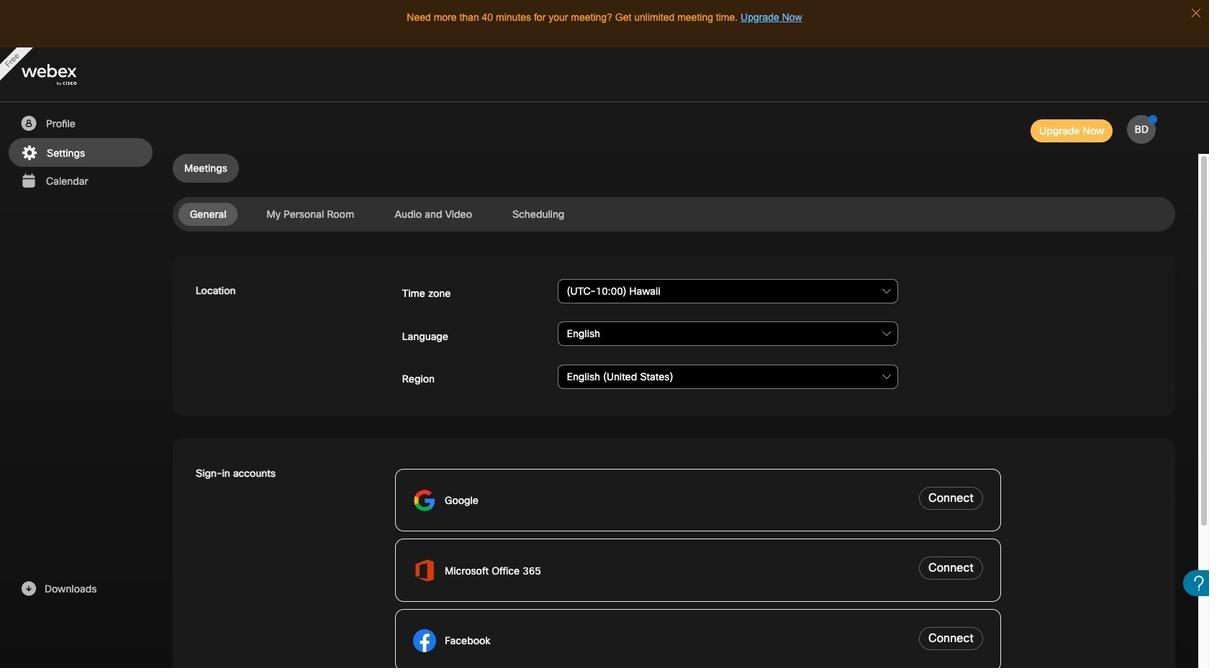 Task type: describe. For each thing, give the bounding box(es) containing it.
mds meetings_filled image
[[19, 173, 37, 190]]

2 tab list from the top
[[173, 203, 1176, 226]]

mds people circle_filled image
[[19, 115, 37, 132]]

mds settings_filled image
[[20, 145, 38, 162]]

cisco webex image
[[22, 64, 108, 86]]

1 tab list from the top
[[173, 154, 1176, 183]]



Task type: locate. For each thing, give the bounding box(es) containing it.
banner
[[0, 48, 1209, 102]]

None text field
[[558, 279, 899, 304], [558, 322, 899, 347], [558, 365, 899, 389], [558, 279, 899, 304], [558, 322, 899, 347], [558, 365, 899, 389]]

mds content download_filled image
[[19, 581, 37, 598]]

1 vertical spatial tab list
[[173, 203, 1176, 226]]

tab list
[[173, 154, 1176, 183], [173, 203, 1176, 226]]

0 vertical spatial tab list
[[173, 154, 1176, 183]]



Task type: vqa. For each thing, say whether or not it's contained in the screenshot.
the bottommost "ARROW" image
no



